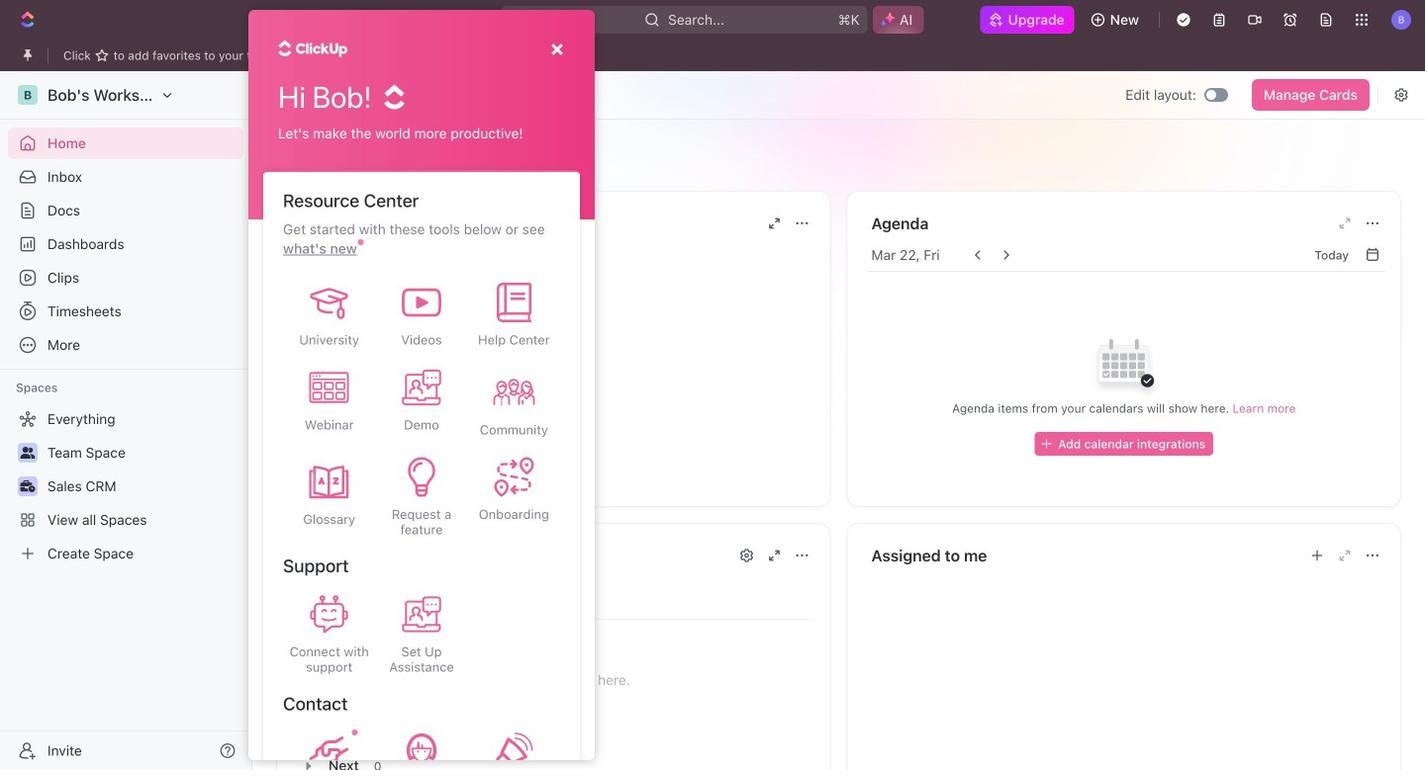 Task type: locate. For each thing, give the bounding box(es) containing it.
user group image
[[301, 281, 317, 294]]

tab list
[[297, 572, 810, 621]]

business time image
[[301, 344, 317, 357]]

tree
[[8, 404, 243, 570]]



Task type: vqa. For each thing, say whether or not it's contained in the screenshot.
the bottom When
no



Task type: describe. For each thing, give the bounding box(es) containing it.
tree inside sidebar navigation
[[8, 404, 243, 570]]

sidebar navigation
[[0, 71, 252, 771]]



